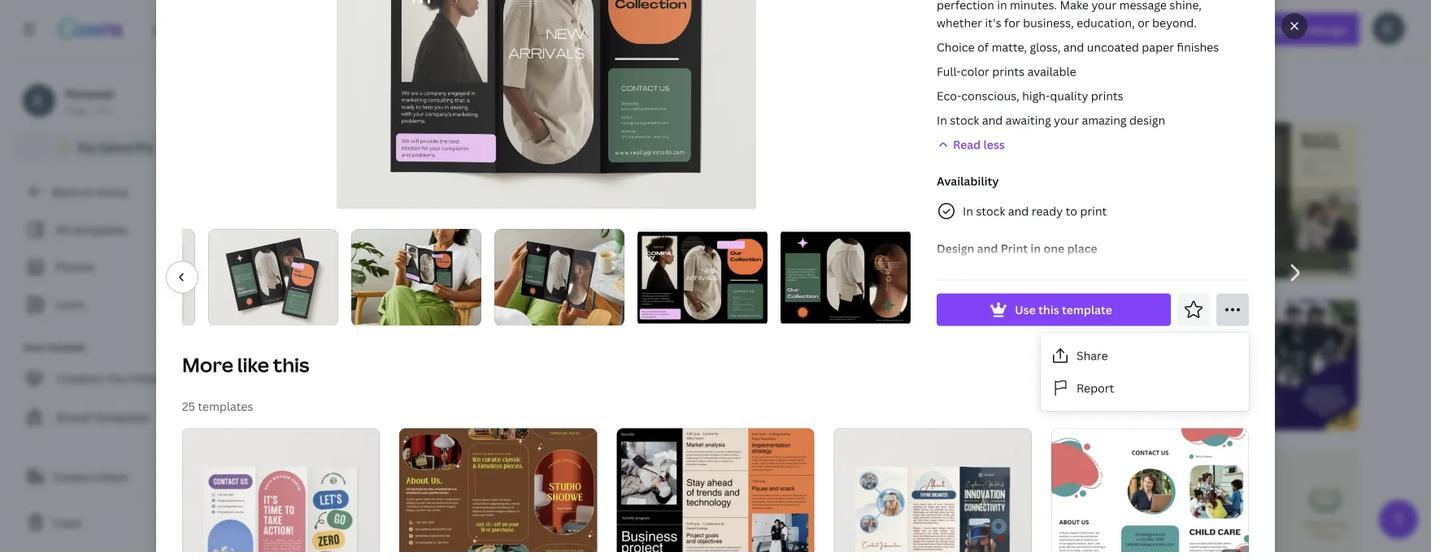 Task type: describe. For each thing, give the bounding box(es) containing it.
head
[[610, 31, 642, 49]]

share
[[1077, 348, 1108, 364]]

content
[[47, 341, 86, 355]]

1 vertical spatial prints
[[1091, 89, 1123, 104]]

top level navigation element
[[143, 13, 653, 46]]

report
[[1077, 381, 1114, 396]]

pro
[[135, 139, 154, 155]]

university and education trifold brochure image
[[714, 478, 916, 553]]

create a team
[[52, 470, 128, 485]]

awaiting
[[1006, 113, 1051, 128]]

all
[[55, 222, 70, 238]]

a for head
[[600, 31, 607, 49]]

available
[[1027, 64, 1076, 80]]

print
[[1001, 241, 1028, 257]]

brand
[[57, 410, 90, 426]]

few
[[991, 31, 1014, 49]]

like
[[237, 352, 269, 379]]

uncoated
[[1087, 40, 1139, 55]]

full-
[[937, 64, 961, 80]]

create a team button
[[13, 461, 211, 494]]

a for team
[[91, 470, 98, 485]]

amazing
[[1082, 113, 1127, 128]]

of for 1
[[418, 538, 430, 549]]

2
[[432, 538, 437, 549]]

design and print in one place
[[937, 241, 1097, 257]]

1 for 1
[[108, 104, 113, 117]]

creators
[[57, 371, 104, 387]]

wedding
[[1072, 78, 1120, 94]]

team
[[100, 470, 128, 485]]

spa
[[939, 78, 960, 94]]

wall bookshelves photo orange white trifold brochure image
[[272, 122, 473, 278]]

creators you follow
[[57, 371, 166, 387]]

paper
[[1142, 40, 1174, 55]]

free
[[708, 31, 733, 49]]

follow
[[130, 371, 166, 387]]

green minimalist school admission trifold brochure image
[[272, 299, 473, 455]]

red minimalist campus trifold brochure image
[[935, 301, 1137, 457]]

company
[[585, 78, 638, 94]]

photography button
[[754, 70, 839, 101]]

eco-conscious, high-quality prints
[[937, 89, 1123, 104]]

$ for 'cream and green photo college wedding trifolds brochure'
[[899, 262, 904, 273]]

icons
[[55, 297, 85, 313]]

brochures
[[408, 78, 465, 94]]

free
[[65, 104, 86, 117]]

blue school education trifold brochure image
[[493, 464, 694, 553]]

this inside button
[[1038, 303, 1059, 318]]

25 templates
[[182, 399, 253, 415]]

in for in stock and ready to print
[[963, 204, 973, 220]]

eco-
[[937, 89, 961, 104]]

try
[[77, 139, 95, 155]]

$ for "cream and green photo college wedding brochure"
[[1341, 262, 1347, 273]]

and right "gloss,"
[[1063, 40, 1084, 55]]

start
[[645, 31, 675, 49]]

create
[[52, 470, 89, 485]]

college
[[505, 78, 546, 94]]

1 vertical spatial to
[[1066, 204, 1077, 220]]

matte,
[[992, 40, 1027, 55]]

place
[[1067, 241, 1097, 257]]

1 of 2 link
[[399, 429, 597, 553]]

0 vertical spatial to
[[81, 184, 93, 200]]

purple modern trifold brochure image
[[272, 476, 473, 553]]

brand templates link
[[13, 402, 211, 434]]

get
[[574, 31, 597, 49]]

free •
[[65, 104, 93, 117]]

back
[[52, 184, 78, 200]]

read less button
[[937, 136, 1242, 154]]

back to home link
[[13, 176, 211, 208]]

more
[[182, 352, 233, 379]]

25
[[182, 399, 195, 415]]

try canva pro
[[77, 139, 154, 155]]

1 of 2
[[411, 538, 437, 549]]

0 vertical spatial prints
[[992, 64, 1025, 80]]

your content
[[23, 341, 86, 355]]

you
[[107, 371, 127, 387]]

modern university college education trifold brochure image
[[935, 123, 1137, 279]]

canva
[[98, 139, 132, 155]]

and left print
[[977, 241, 998, 257]]

ready
[[1032, 204, 1063, 220]]

0 vertical spatial in
[[966, 31, 978, 49]]



Task type: locate. For each thing, give the bounding box(es) containing it.
of inside 1 of 2 link
[[418, 538, 430, 549]]

cream and green photo college wedding brochure image
[[1156, 123, 1358, 279]]

choice
[[937, 40, 975, 55]]

1 horizontal spatial design
[[1129, 113, 1165, 128]]

1 horizontal spatial in
[[1031, 241, 1041, 257]]

photos link
[[23, 252, 202, 283]]

of for choice
[[977, 40, 989, 55]]

1 horizontal spatial $
[[899, 262, 904, 273]]

0 horizontal spatial in
[[937, 113, 947, 128]]

1 vertical spatial in
[[1031, 241, 1041, 257]]

templates
[[781, 31, 844, 49], [72, 222, 128, 238], [198, 399, 253, 415]]

conscious,
[[961, 89, 1019, 104]]

design
[[736, 31, 777, 49], [1129, 113, 1165, 128]]

0 horizontal spatial templates
[[72, 222, 128, 238]]

availability
[[937, 174, 999, 189]]

templates right the all at left top
[[72, 222, 128, 238]]

a inside button
[[91, 470, 98, 485]]

use this template button
[[937, 294, 1171, 327]]

to left the print
[[1066, 204, 1077, 220]]

read
[[953, 137, 981, 153]]

home
[[95, 184, 128, 200]]

all templates
[[55, 222, 128, 238]]

finishes
[[1177, 40, 1219, 55]]

travel button
[[993, 70, 1039, 101]]

in left few
[[966, 31, 978, 49]]

in stock and ready to print
[[963, 204, 1107, 220]]

a right get
[[600, 31, 607, 49]]

high-
[[1022, 89, 1050, 104]]

creators you follow link
[[13, 363, 211, 395]]

a left few
[[981, 31, 988, 49]]

this right like
[[273, 352, 309, 379]]

medical button
[[671, 70, 728, 101]]

1 right '•'
[[108, 104, 113, 117]]

0 horizontal spatial $
[[457, 437, 462, 448]]

a
[[600, 31, 607, 49], [981, 31, 988, 49], [91, 470, 98, 485]]

design right amazing
[[1129, 113, 1165, 128]]

to
[[81, 184, 93, 200], [1066, 204, 1077, 220]]

1 for 1 of 2
[[411, 538, 416, 549]]

1 horizontal spatial templates
[[198, 399, 253, 415]]

1 horizontal spatial to
[[1066, 204, 1077, 220]]

use this template
[[1015, 303, 1112, 318]]

spa button
[[933, 70, 967, 101]]

design right free
[[736, 31, 777, 49]]

in down eco-
[[937, 113, 947, 128]]

0 horizontal spatial prints
[[992, 64, 1025, 80]]

report button
[[1041, 372, 1249, 405]]

trash link
[[13, 507, 211, 540]]

can
[[873, 31, 896, 49]]

0 vertical spatial design
[[736, 31, 777, 49]]

1 left 2
[[411, 538, 416, 549]]

1 horizontal spatial prints
[[1091, 89, 1123, 104]]

photos
[[55, 260, 94, 275]]

with
[[678, 31, 705, 49]]

0 horizontal spatial 1
[[108, 104, 113, 117]]

1 vertical spatial stock
[[976, 204, 1005, 220]]

design
[[937, 241, 974, 257]]

modern fashion new collection trifold brochure image
[[493, 123, 694, 265], [637, 232, 768, 324], [781, 232, 911, 324]]

stock
[[950, 113, 979, 128], [976, 204, 1005, 220]]

travel
[[999, 78, 1033, 94]]

0 horizontal spatial a
[[91, 470, 98, 485]]

1 vertical spatial this
[[273, 352, 309, 379]]

stock for in stock and awaiting your amazing design
[[950, 113, 979, 128]]

0 horizontal spatial of
[[418, 538, 430, 549]]

choice of matte, gloss, and uncoated paper finishes
[[937, 40, 1219, 55]]

full-color prints available
[[937, 64, 1076, 80]]

0 vertical spatial stock
[[950, 113, 979, 128]]

in for in stock and awaiting your amazing design
[[937, 113, 947, 128]]

color
[[961, 64, 989, 80]]

2 horizontal spatial templates
[[781, 31, 844, 49]]

stock down availability
[[976, 204, 1005, 220]]

None search field
[[692, 13, 1138, 46]]

in
[[937, 113, 947, 128], [963, 204, 973, 220]]

print
[[1080, 204, 1107, 220]]

get a head start with free design templates you can customize in a few clicks.
[[574, 31, 1055, 49]]

•
[[89, 104, 93, 117]]

1 horizontal spatial a
[[600, 31, 607, 49]]

this right use
[[1038, 303, 1059, 318]]

of left 2
[[418, 538, 430, 549]]

0 vertical spatial templates
[[781, 31, 844, 49]]

templates right 25
[[198, 399, 253, 415]]

design for free
[[736, 31, 777, 49]]

template
[[1062, 303, 1112, 318]]

stock for in stock and ready to print
[[976, 204, 1005, 220]]

and left ready
[[1008, 204, 1029, 220]]

purple and yellow modern abstract school admission brochure image
[[714, 301, 916, 457]]

cream and green photo college wedding trifolds brochure image
[[714, 123, 916, 279]]

0 vertical spatial of
[[977, 40, 989, 55]]

this
[[1038, 303, 1059, 318], [273, 352, 309, 379]]

2 horizontal spatial a
[[981, 31, 988, 49]]

college button
[[498, 70, 552, 101]]

templates left you
[[781, 31, 844, 49]]

1 vertical spatial of
[[418, 538, 430, 549]]

1
[[108, 104, 113, 117], [411, 538, 416, 549]]

white and green solid shapes child care trifold brochure image
[[1051, 429, 1249, 553]]

black and orange business project minimalist user information brochure image
[[617, 429, 814, 553]]

of left few
[[977, 40, 989, 55]]

brown & neon vintage professional trifold brochure image
[[399, 429, 597, 553]]

and
[[1063, 40, 1084, 55], [982, 113, 1003, 128], [1008, 204, 1029, 220], [977, 241, 998, 257]]

0 horizontal spatial this
[[273, 352, 309, 379]]

college information trifold brochure in red white simple modern style image
[[935, 478, 1137, 553]]

your
[[1054, 113, 1079, 128]]

templates for 25 templates
[[198, 399, 253, 415]]

clicks.
[[1017, 31, 1055, 49]]

share button
[[1041, 340, 1249, 372]]

templates for all templates
[[72, 222, 128, 238]]

photography
[[760, 78, 832, 94]]

gloss,
[[1030, 40, 1061, 55]]

blue and yellow modern college open days brochure image
[[1156, 300, 1358, 431]]

1 vertical spatial in
[[963, 204, 973, 220]]

to right back
[[81, 184, 93, 200]]

and up less
[[982, 113, 1003, 128]]

back to home
[[52, 184, 128, 200]]

try canva pro button
[[13, 132, 211, 163]]

stock up read
[[950, 113, 979, 128]]

0 horizontal spatial design
[[736, 31, 777, 49]]

$ for 'green minimalist school admission trifold brochure' image
[[457, 437, 462, 448]]

0 horizontal spatial in
[[966, 31, 978, 49]]

in left one
[[1031, 241, 1041, 257]]

a left team
[[91, 470, 98, 485]]

medical
[[677, 78, 721, 94]]

use
[[1015, 303, 1036, 318]]

2 vertical spatial templates
[[198, 399, 253, 415]]

2 horizontal spatial $
[[1341, 262, 1347, 273]]

1 horizontal spatial in
[[963, 204, 973, 220]]

prints up amazing
[[1091, 89, 1123, 104]]

one
[[1044, 241, 1065, 257]]

1 horizontal spatial this
[[1038, 303, 1059, 318]]

prints down matte,
[[992, 64, 1025, 80]]

purple and yellow school admission trifold brochure image
[[493, 287, 694, 442]]

trash
[[52, 516, 82, 531]]

0 vertical spatial 1
[[108, 104, 113, 117]]

company button
[[578, 70, 645, 101]]

in down availability
[[963, 204, 973, 220]]

school education trifold brochure in green  brown white simple style image
[[1156, 452, 1358, 553]]

1 vertical spatial design
[[1129, 113, 1165, 128]]

1 horizontal spatial of
[[977, 40, 989, 55]]

0 vertical spatial this
[[1038, 303, 1059, 318]]

wedding button
[[1065, 70, 1127, 101]]

in stock and awaiting your amazing design
[[937, 113, 1165, 128]]

your
[[23, 341, 45, 355]]

read less
[[953, 137, 1005, 153]]

0 horizontal spatial to
[[81, 184, 93, 200]]

1 vertical spatial 1
[[411, 538, 416, 549]]

prints
[[992, 64, 1025, 80], [1091, 89, 1123, 104]]

you
[[847, 31, 870, 49]]

icons link
[[23, 289, 202, 320]]

templates
[[93, 410, 149, 426]]

1 vertical spatial templates
[[72, 222, 128, 238]]

of
[[977, 40, 989, 55], [418, 538, 430, 549]]

all templates link
[[23, 215, 202, 246]]

1 horizontal spatial 1
[[411, 538, 416, 549]]

quality
[[1050, 89, 1088, 104]]

customize
[[899, 31, 963, 49]]

0 vertical spatial in
[[937, 113, 947, 128]]

less
[[983, 137, 1005, 153]]

design for amazing
[[1129, 113, 1165, 128]]

brand templates
[[57, 410, 149, 426]]

more like this
[[182, 352, 309, 379]]



Task type: vqa. For each thing, say whether or not it's contained in the screenshot.
design
yes



